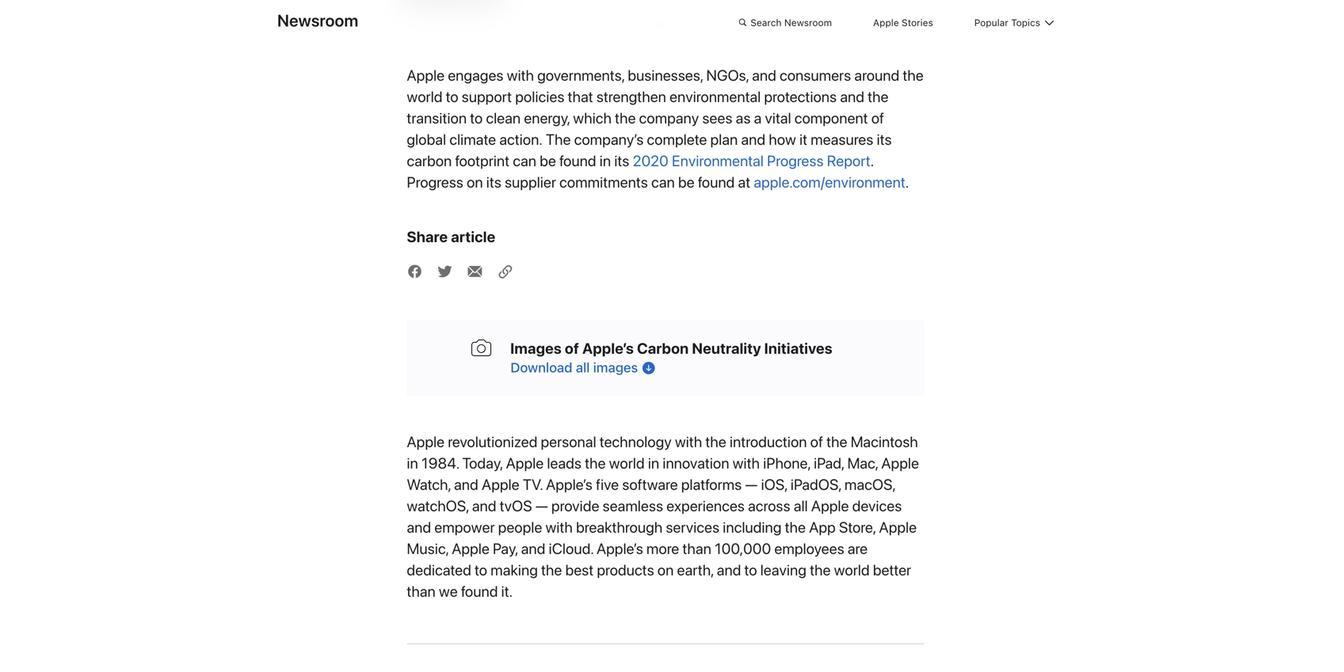 Task type: vqa. For each thing, say whether or not it's contained in the screenshot.
bottommost Mac mini
no



Task type: describe. For each thing, give the bounding box(es) containing it.
governments,
[[538, 67, 625, 85]]

iphone,
[[763, 455, 811, 473]]

images
[[510, 340, 562, 358]]

found inside apple revolutionized personal technology with the introduction of the macintosh in 1984. today, apple leads the world in innovation with iphone, ipad, mac, apple watch, and apple tv. apple's five software platforms — ios, ipados, macos, watchos, and tvos — provide seamless experiences across all apple devices and empower people with breakthrough services including the app store, apple music, apple pay, and icloud. apple's more than 100,000 employees are dedicated to making the best products on earth, and to leaving the world better than we found it.
[[461, 583, 498, 601]]

policies
[[515, 88, 565, 106]]

apple stories
[[873, 17, 933, 29]]

0 horizontal spatial than
[[407, 583, 436, 601]]

across
[[748, 498, 791, 516]]

and up component
[[840, 88, 865, 106]]

which
[[573, 110, 612, 127]]

we
[[439, 583, 458, 601]]

stories
[[902, 17, 933, 29]]

it.
[[501, 583, 513, 601]]

services
[[666, 519, 720, 537]]

report
[[827, 152, 871, 170]]

best
[[566, 562, 594, 580]]

as
[[736, 110, 751, 127]]

with inside apple engages with governments, businesses, ngos, and consumers around the world to support policies that strengthen environmental protections and the transition to clean energy, which the company sees as a vital component of global climate action. the company's complete plan and how it measures its carbon footprint can be found in its
[[507, 67, 534, 85]]

the down the around
[[868, 88, 889, 106]]

complete
[[647, 131, 707, 149]]

a
[[754, 110, 762, 127]]

mac,
[[848, 455, 878, 473]]

the up innovation
[[706, 434, 727, 452]]

and up empower
[[472, 498, 497, 516]]

apple.com/environment
[[754, 174, 906, 192]]

the down employees
[[810, 562, 831, 580]]

with up "icloud."
[[546, 519, 573, 537]]

support
[[462, 88, 512, 106]]

of inside apple revolutionized personal technology with the introduction of the macintosh in 1984. today, apple leads the world in innovation with iphone, ipad, mac, apple watch, and apple tv. apple's five software platforms — ios, ipados, macos, watchos, and tvos — provide seamless experiences across all apple devices and empower people with breakthrough services including the app store, apple music, apple pay, and icloud. apple's more than 100,000 employees are dedicated to making the best products on earth, and to leaving the world better than we found it.
[[811, 434, 823, 452]]

component
[[795, 110, 868, 127]]

. inside . progress on its supplier commitments can be found at
[[871, 152, 873, 170]]

provide
[[552, 498, 600, 516]]

apple's inside images of apple's carbon neutrality initiatives download all images
[[582, 340, 634, 358]]

the right the around
[[903, 67, 924, 85]]

on inside . progress on its supplier commitments can be found at
[[467, 174, 483, 192]]

including
[[723, 519, 782, 537]]

can inside apple engages with governments, businesses, ngos, and consumers around the world to support policies that strengthen environmental protections and the transition to clean energy, which the company sees as a vital component of global climate action. the company's complete plan and how it measures its carbon footprint can be found in its
[[513, 152, 537, 170]]

and down 100,000
[[717, 562, 741, 580]]

more
[[647, 541, 679, 559]]

icloud.
[[549, 541, 593, 559]]

and up music,
[[407, 519, 431, 537]]

environmental
[[670, 88, 761, 106]]

apple up tv.
[[506, 455, 544, 473]]

carbon
[[637, 340, 689, 358]]

carbon
[[407, 152, 452, 170]]

macos,
[[845, 476, 896, 494]]

2020
[[633, 152, 669, 170]]

2 vertical spatial apple's
[[597, 541, 643, 559]]

share
[[407, 228, 448, 246]]

to up transition
[[446, 88, 459, 106]]

. progress on its supplier commitments can be found at
[[407, 152, 873, 192]]

1 horizontal spatial progress
[[767, 152, 824, 170]]

1 horizontal spatial .
[[906, 174, 909, 192]]

2020 environmental progress report link
[[633, 152, 871, 170]]

macintosh
[[851, 434, 918, 452]]

0 horizontal spatial in
[[407, 455, 418, 473]]

1984.
[[422, 455, 459, 473]]

making
[[491, 562, 538, 580]]

sees
[[703, 110, 733, 127]]

1 vertical spatial its
[[614, 152, 630, 170]]

the left best
[[541, 562, 562, 580]]

engages
[[448, 67, 504, 85]]

how
[[769, 131, 796, 149]]

commitments
[[560, 174, 648, 192]]

found inside apple engages with governments, businesses, ngos, and consumers around the world to support policies that strengthen environmental protections and the transition to clean energy, which the company sees as a vital component of global climate action. the company's complete plan and how it measures its carbon footprint can be found in its
[[560, 152, 597, 170]]

and down the people
[[521, 541, 546, 559]]

action. the
[[500, 131, 571, 149]]

apple.com/environment .
[[754, 174, 909, 192]]

company
[[639, 110, 699, 127]]

apple down empower
[[452, 541, 490, 559]]

with down 'introduction'
[[733, 455, 760, 473]]

seamless
[[603, 498, 663, 516]]

1 horizontal spatial —
[[745, 476, 758, 494]]

plan
[[711, 131, 738, 149]]

businesses,
[[628, 67, 703, 85]]

1 vertical spatial apple's
[[546, 476, 593, 494]]

search
[[751, 17, 782, 29]]

leads
[[547, 455, 582, 473]]

apple engages with governments, businesses, ngos, and consumers around the world to support policies that strengthen environmental protections and the transition to clean energy, which the company sees as a vital component of global climate action. the company's complete plan and how it measures its carbon footprint can be found in its
[[407, 67, 924, 170]]

world inside apple engages with governments, businesses, ngos, and consumers around the world to support policies that strengthen environmental protections and the transition to clean energy, which the company sees as a vital component of global climate action. the company's complete plan and how it measures its carbon footprint can be found in its
[[407, 88, 443, 106]]

people
[[498, 519, 542, 537]]

2 horizontal spatial world
[[834, 562, 870, 580]]

tv.
[[523, 476, 543, 494]]

platforms
[[681, 476, 742, 494]]

0 horizontal spatial newsroom
[[277, 11, 358, 31]]

share article
[[407, 228, 496, 246]]

earth,
[[677, 562, 714, 580]]

2 horizontal spatial its
[[877, 131, 892, 149]]

apple up app
[[811, 498, 849, 516]]

clean
[[486, 110, 521, 127]]

of inside apple engages with governments, businesses, ngos, and consumers around the world to support policies that strengthen environmental protections and the transition to clean energy, which the company sees as a vital component of global climate action. the company's complete plan and how it measures its carbon footprint can be found in its
[[872, 110, 885, 127]]

technology
[[600, 434, 672, 452]]

environmental
[[672, 152, 764, 170]]

initiatives
[[765, 340, 833, 358]]

popular topics
[[975, 17, 1041, 29]]

pay,
[[493, 541, 518, 559]]



Task type: locate. For each thing, give the bounding box(es) containing it.
apple down macintosh
[[882, 455, 919, 473]]

0 horizontal spatial can
[[513, 152, 537, 170]]

ngos,
[[706, 67, 749, 85]]

store,
[[839, 519, 876, 537]]

2 vertical spatial found
[[461, 583, 498, 601]]

1 horizontal spatial of
[[811, 434, 823, 452]]

1 horizontal spatial newsroom
[[784, 17, 832, 29]]

found up commitments
[[560, 152, 597, 170]]

on down more
[[658, 562, 674, 580]]

0 horizontal spatial be
[[540, 152, 556, 170]]

0 horizontal spatial —
[[536, 498, 548, 516]]

newsroom
[[277, 11, 358, 31], [784, 17, 832, 29]]

0 vertical spatial world
[[407, 88, 443, 106]]

1 vertical spatial all
[[794, 498, 808, 516]]

its down footprint
[[486, 174, 502, 192]]

products
[[597, 562, 654, 580]]

world up transition
[[407, 88, 443, 106]]

of up download all images link
[[565, 340, 579, 358]]

be down environmental
[[678, 174, 695, 192]]

and right ngos,
[[752, 67, 777, 85]]

apple
[[873, 17, 899, 29], [407, 67, 445, 85], [407, 434, 445, 452], [506, 455, 544, 473], [882, 455, 919, 473], [482, 476, 520, 494], [811, 498, 849, 516], [879, 519, 917, 537], [452, 541, 490, 559]]

popular topics button
[[975, 14, 1054, 32]]

in up commitments
[[600, 152, 611, 170]]

search newsroom
[[751, 17, 832, 29]]

— left ios,
[[745, 476, 758, 494]]

supplier
[[505, 174, 556, 192]]

the up "five"
[[585, 455, 606, 473]]

newsroom inside button
[[784, 17, 832, 29]]

tvos
[[500, 498, 532, 516]]

and
[[752, 67, 777, 85], [840, 88, 865, 106], [741, 131, 766, 149], [454, 476, 479, 494], [472, 498, 497, 516], [407, 519, 431, 537], [521, 541, 546, 559], [717, 562, 741, 580]]

world
[[407, 88, 443, 106], [609, 455, 645, 473], [834, 562, 870, 580]]

1 horizontal spatial can
[[652, 174, 675, 192]]

world down are
[[834, 562, 870, 580]]

apple up transition
[[407, 67, 445, 85]]

0 vertical spatial .
[[871, 152, 873, 170]]

today,
[[462, 455, 503, 473]]

0 vertical spatial all
[[576, 360, 590, 376]]

found down environmental
[[698, 174, 735, 192]]

0 horizontal spatial all
[[576, 360, 590, 376]]

ipados,
[[791, 476, 842, 494]]

.
[[871, 152, 873, 170], [906, 174, 909, 192]]

protections
[[764, 88, 837, 106]]

to left making
[[475, 562, 487, 580]]

1 vertical spatial world
[[609, 455, 645, 473]]

apple.com/environment link
[[754, 174, 906, 192]]

apple up tvos
[[482, 476, 520, 494]]

0 vertical spatial than
[[683, 541, 712, 559]]

introduction
[[730, 434, 807, 452]]

of up measures
[[872, 110, 885, 127]]

footprint
[[455, 152, 510, 170]]

0 vertical spatial on
[[467, 174, 483, 192]]

found
[[560, 152, 597, 170], [698, 174, 735, 192], [461, 583, 498, 601]]

its
[[877, 131, 892, 149], [614, 152, 630, 170], [486, 174, 502, 192]]

2 vertical spatial its
[[486, 174, 502, 192]]

be inside . progress on its supplier commitments can be found at
[[678, 174, 695, 192]]

0 horizontal spatial progress
[[407, 174, 464, 192]]

1 horizontal spatial than
[[683, 541, 712, 559]]

that
[[568, 88, 593, 106]]

1 vertical spatial —
[[536, 498, 548, 516]]

at
[[738, 174, 751, 192]]

1 vertical spatial be
[[678, 174, 695, 192]]

1 horizontal spatial its
[[614, 152, 630, 170]]

download
[[510, 360, 572, 376]]

apple's down "breakthrough"
[[597, 541, 643, 559]]

vital
[[765, 110, 791, 127]]

0 vertical spatial its
[[877, 131, 892, 149]]

0 vertical spatial can
[[513, 152, 537, 170]]

of inside images of apple's carbon neutrality initiatives download all images
[[565, 340, 579, 358]]

with up innovation
[[675, 434, 702, 452]]

found left it.
[[461, 583, 498, 601]]

the up ipad,
[[827, 434, 848, 452]]

1 vertical spatial progress
[[407, 174, 464, 192]]

and up '2020 environmental progress report'
[[741, 131, 766, 149]]

1 vertical spatial of
[[565, 340, 579, 358]]

transition
[[407, 110, 467, 127]]

than up earth,
[[683, 541, 712, 559]]

software
[[622, 476, 678, 494]]

its down "company's"
[[614, 152, 630, 170]]

0 vertical spatial found
[[560, 152, 597, 170]]

— down tv.
[[536, 498, 548, 516]]

world down technology on the bottom of the page
[[609, 455, 645, 473]]

2 horizontal spatial in
[[648, 455, 660, 473]]

than left we
[[407, 583, 436, 601]]

watch,
[[407, 476, 451, 494]]

1 horizontal spatial all
[[794, 498, 808, 516]]

apple down devices
[[879, 519, 917, 537]]

to up climate
[[470, 110, 483, 127]]

apple revolutionized personal technology with the introduction of the macintosh in 1984. today, apple leads the world in innovation with iphone, ipad, mac, apple watch, and apple tv. apple's five software platforms — ios, ipados, macos, watchos, and tvos — provide seamless experiences across all apple devices and empower people with breakthrough services including the app store, apple music, apple pay, and icloud. apple's more than 100,000 employees are dedicated to making the best products on earth, and to leaving the world better than we found it.
[[407, 434, 919, 601]]

2 vertical spatial of
[[811, 434, 823, 452]]

topics
[[1011, 17, 1041, 29]]

of up ipad,
[[811, 434, 823, 452]]

1 vertical spatial .
[[906, 174, 909, 192]]

1 horizontal spatial in
[[600, 152, 611, 170]]

can inside . progress on its supplier commitments can be found at
[[652, 174, 675, 192]]

found inside . progress on its supplier commitments can be found at
[[698, 174, 735, 192]]

0 horizontal spatial world
[[407, 88, 443, 106]]

five
[[596, 476, 619, 494]]

100,000
[[715, 541, 771, 559]]

the down strengthen
[[615, 110, 636, 127]]

around
[[855, 67, 900, 85]]

be inside apple engages with governments, businesses, ngos, and consumers around the world to support policies that strengthen environmental protections and the transition to clean energy, which the company sees as a vital component of global climate action. the company's complete plan and how it measures its carbon footprint can be found in its
[[540, 152, 556, 170]]

ios,
[[761, 476, 788, 494]]

all left images
[[576, 360, 590, 376]]

progress down it at the top
[[767, 152, 824, 170]]

apple's up images
[[582, 340, 634, 358]]

in inside apple engages with governments, businesses, ngos, and consumers around the world to support policies that strengthen environmental protections and the transition to clean energy, which the company sees as a vital component of global climate action. the company's complete plan and how it measures its carbon footprint can be found in its
[[600, 152, 611, 170]]

1 horizontal spatial on
[[658, 562, 674, 580]]

0 vertical spatial —
[[745, 476, 758, 494]]

0 vertical spatial of
[[872, 110, 885, 127]]

1 horizontal spatial be
[[678, 174, 695, 192]]

its inside . progress on its supplier commitments can be found at
[[486, 174, 502, 192]]

newsroom link
[[277, 11, 358, 31]]

with
[[507, 67, 534, 85], [675, 434, 702, 452], [733, 455, 760, 473], [546, 519, 573, 537]]

experiences
[[667, 498, 745, 516]]

consumers
[[780, 67, 851, 85]]

—
[[745, 476, 758, 494], [536, 498, 548, 516]]

progress inside . progress on its supplier commitments can be found at
[[407, 174, 464, 192]]

download all images link
[[510, 360, 655, 376]]

on
[[467, 174, 483, 192], [658, 562, 674, 580]]

progress down carbon
[[407, 174, 464, 192]]

better
[[873, 562, 912, 580]]

music,
[[407, 541, 449, 559]]

measures
[[811, 131, 874, 149]]

on inside apple revolutionized personal technology with the introduction of the macintosh in 1984. today, apple leads the world in innovation with iphone, ipad, mac, apple watch, and apple tv. apple's five software platforms — ios, ipados, macos, watchos, and tvos — provide seamless experiences across all apple devices and empower people with breakthrough services including the app store, apple music, apple pay, and icloud. apple's more than 100,000 employees are dedicated to making the best products on earth, and to leaving the world better than we found it.
[[658, 562, 674, 580]]

to
[[446, 88, 459, 106], [470, 110, 483, 127], [475, 562, 487, 580], [745, 562, 757, 580]]

and down today, on the bottom
[[454, 476, 479, 494]]

in up software
[[648, 455, 660, 473]]

energy,
[[524, 110, 570, 127]]

on down footprint
[[467, 174, 483, 192]]

all down ipados,
[[794, 498, 808, 516]]

tab list
[[648, 21, 683, 30]]

empower
[[435, 519, 495, 537]]

revolutionized
[[448, 434, 538, 452]]

innovation
[[663, 455, 730, 473]]

apple's
[[582, 340, 634, 358], [546, 476, 593, 494], [597, 541, 643, 559]]

0 horizontal spatial of
[[565, 340, 579, 358]]

strengthen
[[597, 88, 667, 106]]

it
[[800, 131, 808, 149]]

devices
[[853, 498, 902, 516]]

employees
[[775, 541, 845, 559]]

1 vertical spatial on
[[658, 562, 674, 580]]

be down action. the
[[540, 152, 556, 170]]

its right measures
[[877, 131, 892, 149]]

all inside images of apple's carbon neutrality initiatives download all images
[[576, 360, 590, 376]]

apple's down leads
[[546, 476, 593, 494]]

watchos,
[[407, 498, 469, 516]]

2 horizontal spatial found
[[698, 174, 735, 192]]

1 horizontal spatial found
[[560, 152, 597, 170]]

apple inside apple engages with governments, businesses, ngos, and consumers around the world to support policies that strengthen environmental protections and the transition to clean energy, which the company sees as a vital component of global climate action. the company's complete plan and how it measures its carbon footprint can be found in its
[[407, 67, 445, 85]]

apple left stories
[[873, 17, 899, 29]]

1 vertical spatial found
[[698, 174, 735, 192]]

in up watch,
[[407, 455, 418, 473]]

the up employees
[[785, 519, 806, 537]]

article
[[451, 228, 496, 246]]

neutrality
[[692, 340, 761, 358]]

0 vertical spatial be
[[540, 152, 556, 170]]

images
[[593, 360, 638, 376]]

personal
[[541, 434, 597, 452]]

company's
[[574, 131, 644, 149]]

2 horizontal spatial of
[[872, 110, 885, 127]]

0 horizontal spatial its
[[486, 174, 502, 192]]

to down 100,000
[[745, 562, 757, 580]]

are
[[848, 541, 868, 559]]

all inside apple revolutionized personal technology with the introduction of the macintosh in 1984. today, apple leads the world in innovation with iphone, ipad, mac, apple watch, and apple tv. apple's five software platforms — ios, ipados, macos, watchos, and tvos — provide seamless experiences across all apple devices and empower people with breakthrough services including the app store, apple music, apple pay, and icloud. apple's more than 100,000 employees are dedicated to making the best products on earth, and to leaving the world better than we found it.
[[794, 498, 808, 516]]

can up 'supplier'
[[513, 152, 537, 170]]

with up policies
[[507, 67, 534, 85]]

apple up 1984.
[[407, 434, 445, 452]]

1 vertical spatial than
[[407, 583, 436, 601]]

progress
[[767, 152, 824, 170], [407, 174, 464, 192]]

0 horizontal spatial found
[[461, 583, 498, 601]]

0 horizontal spatial on
[[467, 174, 483, 192]]

climate
[[450, 131, 496, 149]]

apple stories link
[[873, 14, 933, 32]]

2 vertical spatial world
[[834, 562, 870, 580]]

can down '2020'
[[652, 174, 675, 192]]

1 vertical spatial can
[[652, 174, 675, 192]]

breakthrough
[[576, 519, 663, 537]]

search newsroom button
[[738, 14, 832, 32]]

1 horizontal spatial world
[[609, 455, 645, 473]]

0 vertical spatial progress
[[767, 152, 824, 170]]

global
[[407, 131, 446, 149]]

0 vertical spatial apple's
[[582, 340, 634, 358]]

0 horizontal spatial .
[[871, 152, 873, 170]]

leaving
[[761, 562, 807, 580]]

popular
[[975, 17, 1009, 29]]



